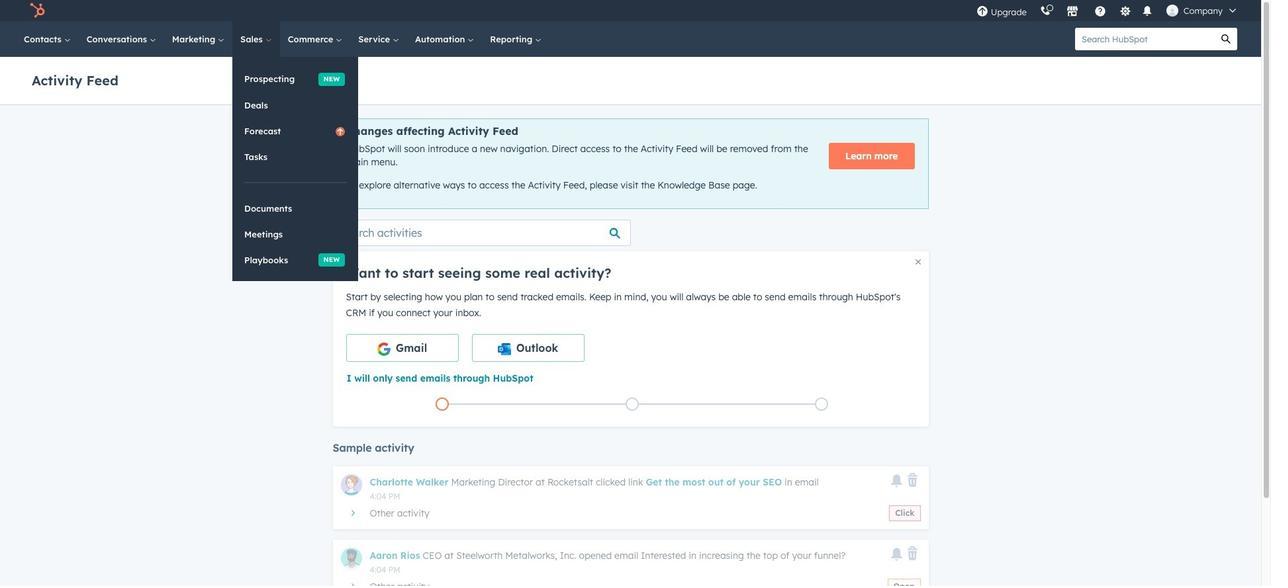 Task type: vqa. For each thing, say whether or not it's contained in the screenshot.
"Close" image
yes



Task type: locate. For each thing, give the bounding box(es) containing it.
onboarding.steps.finalstep.title image
[[819, 402, 825, 409]]

Search activities search field
[[333, 220, 631, 246]]

None checkbox
[[346, 334, 459, 362], [472, 334, 585, 362], [346, 334, 459, 362], [472, 334, 585, 362]]

close image
[[916, 260, 921, 265]]

menu
[[970, 0, 1246, 21]]

sales menu
[[233, 57, 358, 282]]

list
[[347, 395, 917, 414]]

jacob simon image
[[1167, 5, 1179, 17]]



Task type: describe. For each thing, give the bounding box(es) containing it.
marketplaces image
[[1067, 6, 1079, 18]]

onboarding.steps.sendtrackedemailingmail.title image
[[629, 402, 636, 409]]

Search HubSpot search field
[[1076, 28, 1215, 50]]



